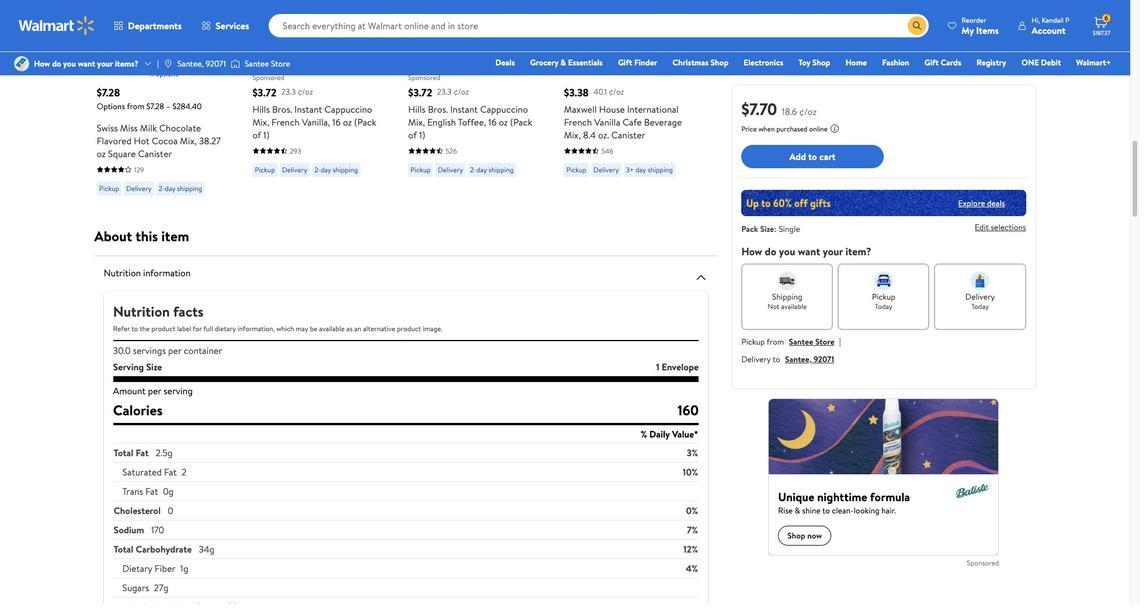 Task type: vqa. For each thing, say whether or not it's contained in the screenshot.
2-day shipping
yes



Task type: describe. For each thing, give the bounding box(es) containing it.
pickup from santee store | delivery to santee, 92071
[[742, 335, 841, 365]]

may
[[296, 324, 308, 334]]

saturated
[[122, 466, 162, 479]]

hills bros. instant cappuccino mix, english toffee, 16 oz (pack of 1) image
[[408, 0, 517, 54]]

92071 inside pickup from santee store | delivery to santee, 92071
[[814, 354, 835, 365]]

3 product group from the left
[[408, 0, 538, 200]]

sponsored for hills bros. instant cappuccino mix, french vanilla, 16 oz (pack of 1)
[[253, 72, 285, 82]]

0 vertical spatial store
[[271, 58, 290, 70]]

maxwell
[[564, 103, 597, 115]]

526
[[446, 146, 457, 156]]

instant for toffee,
[[450, 103, 478, 115]]

0 horizontal spatial santee
[[245, 58, 269, 70]]

160
[[678, 400, 699, 420]]

add inside add to cart button
[[790, 150, 806, 163]]

information,
[[238, 324, 275, 334]]

293
[[290, 146, 301, 156]]

shop for christmas shop
[[711, 57, 729, 68]]

30.0  servings per container
[[113, 344, 222, 357]]

pickup today
[[872, 291, 896, 311]]

santee store
[[245, 58, 290, 70]]

:
[[774, 223, 777, 235]]

add button for hills bros. instant cappuccino mix, english toffee, 16 oz (pack of 1)
[[408, 40, 453, 63]]

1) for english
[[419, 128, 425, 141]]

shipping for hills bros. instant cappuccino mix, english toffee, 16 oz (pack of 1)
[[489, 164, 514, 174]]

how for how do you want your item?
[[742, 244, 763, 259]]

hi, kendall p account
[[1032, 15, 1070, 37]]

full
[[203, 324, 213, 334]]

delivery today
[[966, 291, 995, 311]]

1g
[[180, 562, 188, 575]]

0 vertical spatial |
[[157, 58, 159, 70]]

of for hills bros. instant cappuccino mix, english toffee, 16 oz (pack of 1)
[[408, 128, 417, 141]]

18.6
[[782, 105, 797, 118]]

registry
[[977, 57, 1007, 68]]

beverage
[[644, 115, 682, 128]]

reorder
[[962, 15, 987, 25]]

essentials
[[568, 57, 603, 68]]

miss
[[120, 121, 138, 134]]

registry link
[[972, 56, 1012, 69]]

information
[[143, 266, 191, 279]]

santee, 92071 button
[[785, 354, 835, 365]]

edit
[[975, 222, 989, 233]]

cappuccino for vanilla,
[[325, 103, 372, 115]]

2.5g
[[156, 446, 173, 459]]

reorder my items
[[962, 15, 999, 37]]

do for how do you want your item?
[[765, 244, 777, 259]]

want for item?
[[798, 244, 821, 259]]

0 vertical spatial options
[[106, 45, 139, 58]]

not
[[768, 302, 780, 311]]

(pack for hills bros. instant cappuccino mix, french vanilla, 16 oz (pack of 1)
[[354, 115, 376, 128]]

27g
[[154, 581, 169, 594]]

swiss miss milk chocolate flavored hot cocoa mix, 38.27 oz square canister image
[[97, 0, 205, 54]]

label
[[177, 324, 191, 334]]

serving size
[[113, 361, 162, 373]]

gift cards
[[925, 57, 962, 68]]

day for french
[[321, 164, 331, 174]]

sponsored for hills bros. instant cappuccino mix, english toffee, 16 oz (pack of 1)
[[408, 72, 440, 82]]

daily
[[650, 428, 670, 441]]

day for english
[[477, 164, 487, 174]]

fashion
[[882, 57, 910, 68]]

santee inside pickup from santee store | delivery to santee, 92071
[[789, 336, 814, 348]]

$3.38 40.1 ¢/oz maxwell house international french vanilla cafe beverage mix, 8.4 oz. canister
[[564, 85, 682, 141]]

shipping for hills bros. instant cappuccino mix, french vanilla, 16 oz (pack of 1)
[[333, 164, 358, 174]]

hills bros. instant cappuccino mix, french vanilla, 16 oz (pack of 1) image
[[253, 0, 361, 54]]

fat for total
[[136, 446, 149, 459]]

add button for maxwell house international french vanilla cafe beverage mix, 8.4 oz. canister
[[564, 40, 609, 63]]

carbohydrate
[[136, 543, 192, 556]]

add button for hills bros. instant cappuccino mix, french vanilla, 16 oz (pack of 1)
[[253, 40, 297, 63]]

nutrition for information
[[104, 266, 141, 279]]

bros. for french
[[272, 103, 292, 115]]

edit selections
[[975, 222, 1026, 233]]

sponsored $3.72 23.3 ¢/oz hills bros. instant cappuccino mix, french vanilla, 16 oz (pack of 1)
[[253, 72, 376, 141]]

available inside nutrition facts refer to the product label for full dietary information, which may be available as an alternative product image.
[[319, 324, 345, 334]]

available inside shipping not available
[[781, 302, 807, 311]]

to inside pickup from santee store | delivery to santee, 92071
[[773, 354, 781, 365]]

$3.72 for hills bros. instant cappuccino mix, english toffee, 16 oz (pack of 1)
[[408, 85, 432, 100]]

p
[[1066, 15, 1070, 25]]

edit selections button
[[975, 222, 1026, 233]]

8.4
[[583, 128, 596, 141]]

from inside pickup from santee store | delivery to santee, 92071
[[767, 336, 784, 348]]

selections
[[991, 222, 1026, 233]]

fat for trans
[[145, 485, 158, 498]]

shipping for maxwell house international french vanilla cafe beverage mix, 8.4 oz. canister
[[648, 164, 673, 174]]

from inside $7.28 options from $7.28 – $284.40
[[127, 100, 144, 112]]

nutrition for facts
[[113, 302, 170, 321]]

chocolate
[[159, 121, 201, 134]]

gift finder link
[[613, 56, 663, 69]]

cafe
[[623, 115, 642, 128]]

santee store button
[[789, 336, 835, 348]]

one
[[1022, 57, 1039, 68]]

¢/oz inside sponsored $3.72 23.3 ¢/oz hills bros. instant cappuccino mix, french vanilla, 16 oz (pack of 1)
[[298, 86, 313, 98]]

2 horizontal spatial sponsored
[[967, 558, 999, 568]]

my
[[962, 24, 974, 37]]

nutrition facts refer to the product label for full dietary information, which may be available as an alternative product image.
[[113, 302, 443, 334]]

today for pickup
[[875, 302, 893, 311]]

walmart+ link
[[1071, 56, 1117, 69]]

services button
[[192, 12, 259, 40]]

per
[[168, 344, 182, 357]]

about
[[94, 226, 132, 246]]

12%
[[684, 543, 698, 556]]

 image for santee store
[[231, 58, 240, 70]]

23.3 for english
[[437, 86, 452, 98]]

you for how do you want your item?
[[779, 244, 796, 259]]

2-day shipping for toffee,
[[470, 164, 514, 174]]

oz inside swiss miss milk chocolate flavored hot cocoa mix, 38.27 oz square canister
[[97, 147, 106, 160]]

toy
[[799, 57, 811, 68]]

when
[[759, 124, 775, 134]]

serving
[[164, 385, 193, 397]]

dietary
[[215, 324, 236, 334]]

how for how do you want your items?
[[34, 58, 50, 70]]

product group containing $7.28
[[97, 0, 227, 200]]

intent image for delivery image
[[971, 272, 990, 290]]

sugars 27g
[[122, 581, 169, 594]]

$3.38
[[564, 85, 589, 100]]

canister inside $3.38 40.1 ¢/oz maxwell house international french vanilla cafe beverage mix, 8.4 oz. canister
[[612, 128, 646, 141]]

finder
[[634, 57, 658, 68]]

online
[[809, 124, 828, 134]]

–
[[166, 100, 171, 112]]

0
[[168, 504, 173, 517]]

as
[[347, 324, 353, 334]]

0 horizontal spatial $7.28
[[97, 85, 120, 100]]

16 for vanilla,
[[332, 115, 341, 128]]

about this item
[[94, 226, 189, 246]]

explore deals
[[959, 197, 1005, 209]]

christmas
[[673, 57, 709, 68]]

0 horizontal spatial santee,
[[178, 58, 204, 70]]

cart
[[820, 150, 836, 163]]

add to cart image for hills bros. instant cappuccino mix, french vanilla, 16 oz (pack of 1)
[[257, 45, 271, 59]]

$7.70 18.6 ¢/oz
[[742, 98, 817, 120]]

facts
[[173, 302, 204, 321]]

(pack for hills bros. instant cappuccino mix, english toffee, 16 oz (pack of 1)
[[510, 115, 532, 128]]

add for maxwell house international french vanilla cafe beverage mix, 8.4 oz. canister
[[583, 45, 600, 58]]

+11 options
[[145, 69, 178, 79]]

0%
[[686, 504, 698, 517]]

vanilla
[[594, 115, 621, 128]]

account
[[1032, 24, 1066, 37]]

santee, inside pickup from santee store | delivery to santee, 92071
[[785, 354, 812, 365]]

fat for saturated
[[164, 466, 177, 479]]

mix, inside $3.38 40.1 ¢/oz maxwell house international french vanilla cafe beverage mix, 8.4 oz. canister
[[564, 128, 581, 141]]

3+ day shipping
[[626, 164, 673, 174]]

which
[[277, 324, 294, 334]]

delivery down 546
[[594, 164, 619, 174]]

dietary
[[122, 562, 152, 575]]



Task type: locate. For each thing, give the bounding box(es) containing it.
how do you want your items?
[[34, 58, 139, 70]]

your for item?
[[823, 244, 843, 259]]

options up swiss
[[97, 100, 125, 112]]

oz for vanilla,
[[343, 115, 352, 128]]

gift for gift finder
[[618, 57, 632, 68]]

size down servings
[[146, 361, 162, 373]]

0 vertical spatial canister
[[612, 128, 646, 141]]

0 horizontal spatial cappuccino
[[325, 103, 372, 115]]

| right santee store button
[[839, 335, 841, 348]]

10%
[[683, 466, 698, 479]]

items?
[[115, 58, 139, 70]]

1 vertical spatial store
[[816, 336, 835, 348]]

2 $3.72 from the left
[[408, 85, 432, 100]]

trans fat 0g
[[122, 485, 174, 498]]

you down single
[[779, 244, 796, 259]]

hills inside sponsored $3.72 23.3 ¢/oz hills bros. instant cappuccino mix, french vanilla, 16 oz (pack of 1)
[[253, 103, 270, 115]]

gift finder
[[618, 57, 658, 68]]

16 right "toffee,"
[[489, 115, 497, 128]]

+11
[[145, 69, 154, 79]]

1 hills from the left
[[253, 103, 270, 115]]

your left 'item?'
[[823, 244, 843, 259]]

add to cart image
[[257, 45, 271, 59], [413, 45, 427, 59], [569, 45, 583, 59]]

1 horizontal spatial want
[[798, 244, 821, 259]]

$7.28 left –
[[146, 100, 164, 112]]

your left items? on the left of page
[[97, 58, 113, 70]]

1 vertical spatial 92071
[[814, 354, 835, 365]]

1 horizontal spatial sponsored
[[408, 72, 440, 82]]

0 horizontal spatial 23.3
[[281, 86, 296, 98]]

today down intent image for pickup
[[875, 302, 893, 311]]

¢/oz up vanilla,
[[298, 86, 313, 98]]

today
[[875, 302, 893, 311], [972, 302, 989, 311]]

0 vertical spatial size
[[760, 223, 774, 235]]

you down walmart image
[[63, 58, 76, 70]]

an
[[354, 324, 361, 334]]

mix, inside swiss miss milk chocolate flavored hot cocoa mix, 38.27 oz square canister
[[180, 134, 197, 147]]

1 23.3 from the left
[[281, 86, 296, 98]]

available left as
[[319, 324, 345, 334]]

40.1
[[594, 86, 607, 98]]

2 add to cart image from the left
[[413, 45, 427, 59]]

0 horizontal spatial product
[[151, 324, 175, 334]]

fat
[[136, 446, 149, 459], [164, 466, 177, 479], [145, 485, 158, 498]]

1 bros. from the left
[[272, 103, 292, 115]]

2 add button from the left
[[408, 40, 453, 63]]

0 vertical spatial $7.28
[[97, 85, 120, 100]]

pickup inside pickup from santee store | delivery to santee, 92071
[[742, 336, 765, 348]]

of inside sponsored $3.72 23.3 ¢/oz hills bros. instant cappuccino mix, french vanilla, 16 oz (pack of 1)
[[253, 128, 261, 141]]

¢/oz inside sponsored $3.72 23.3 ¢/oz hills bros. instant cappuccino mix, english toffee, 16 oz (pack of 1)
[[454, 86, 469, 98]]

0 vertical spatial santee
[[245, 58, 269, 70]]

one debit link
[[1017, 56, 1067, 69]]

1) left vanilla,
[[263, 128, 270, 141]]

services
[[216, 19, 249, 32]]

0 horizontal spatial you
[[63, 58, 76, 70]]

instant inside sponsored $3.72 23.3 ¢/oz hills bros. instant cappuccino mix, french vanilla, 16 oz (pack of 1)
[[295, 103, 322, 115]]

2- down "toffee,"
[[470, 164, 477, 174]]

do for how do you want your items?
[[52, 58, 61, 70]]

0 horizontal spatial do
[[52, 58, 61, 70]]

2 instant from the left
[[450, 103, 478, 115]]

bros. for english
[[428, 103, 448, 115]]

1 vertical spatial fat
[[164, 466, 177, 479]]

1) left english
[[419, 128, 425, 141]]

4 product group from the left
[[564, 0, 694, 200]]

santee, down santee store button
[[785, 354, 812, 365]]

23.3 inside sponsored $3.72 23.3 ¢/oz hills bros. instant cappuccino mix, english toffee, 16 oz (pack of 1)
[[437, 86, 452, 98]]

add to cart image for hills bros. instant cappuccino mix, english toffee, 16 oz (pack of 1)
[[413, 45, 427, 59]]

you for how do you want your items?
[[63, 58, 76, 70]]

1 1) from the left
[[263, 128, 270, 141]]

size for pack
[[760, 223, 774, 235]]

serving
[[113, 361, 144, 373]]

add button
[[253, 40, 297, 63], [408, 40, 453, 63], [564, 40, 609, 63]]

1 french from the left
[[272, 115, 300, 128]]

546
[[602, 146, 614, 156]]

1) inside sponsored $3.72 23.3 ¢/oz hills bros. instant cappuccino mix, french vanilla, 16 oz (pack of 1)
[[263, 128, 270, 141]]

1 horizontal spatial 2-
[[314, 164, 321, 174]]

mix, inside sponsored $3.72 23.3 ¢/oz hills bros. instant cappuccino mix, french vanilla, 16 oz (pack of 1)
[[253, 115, 269, 128]]

delivery down intent image for delivery
[[966, 291, 995, 303]]

0 horizontal spatial gift
[[618, 57, 632, 68]]

today inside pickup today
[[875, 302, 893, 311]]

 image down walmart image
[[14, 56, 29, 71]]

$3.72 inside sponsored $3.72 23.3 ¢/oz hills bros. instant cappuccino mix, french vanilla, 16 oz (pack of 1)
[[253, 85, 277, 100]]

available right not
[[781, 302, 807, 311]]

1 horizontal spatial how
[[742, 244, 763, 259]]

1 horizontal spatial 2-day shipping
[[314, 164, 358, 174]]

1 horizontal spatial of
[[408, 128, 417, 141]]

gift cards link
[[920, 56, 967, 69]]

(pack inside sponsored $3.72 23.3 ¢/oz hills bros. instant cappuccino mix, french vanilla, 16 oz (pack of 1)
[[354, 115, 376, 128]]

1 $3.72 from the left
[[253, 85, 277, 100]]

gift inside gift finder 'link'
[[618, 57, 632, 68]]

to inside button
[[809, 150, 817, 163]]

swiss miss milk chocolate flavored hot cocoa mix, 38.27 oz square canister
[[97, 121, 221, 160]]

canister
[[612, 128, 646, 141], [138, 147, 172, 160]]

toy shop
[[799, 57, 831, 68]]

shop for toy shop
[[813, 57, 831, 68]]

add
[[271, 45, 288, 58], [427, 45, 444, 58], [583, 45, 600, 58], [790, 150, 806, 163]]

0 horizontal spatial  image
[[14, 56, 29, 71]]

0 vertical spatial want
[[78, 58, 95, 70]]

price
[[742, 124, 757, 134]]

1 horizontal spatial from
[[767, 336, 784, 348]]

1 horizontal spatial oz
[[343, 115, 352, 128]]

2 horizontal spatial 2-day shipping
[[470, 164, 514, 174]]

delivery inside pickup from santee store | delivery to santee, 92071
[[742, 354, 771, 365]]

2- down vanilla,
[[314, 164, 321, 174]]

2 french from the left
[[564, 115, 592, 128]]

2 hills from the left
[[408, 103, 426, 115]]

6 $187.37
[[1093, 13, 1111, 37]]

item?
[[846, 244, 872, 259]]

add to cart
[[790, 150, 836, 163]]

day down vanilla,
[[321, 164, 331, 174]]

 image left the 'santee store'
[[231, 58, 240, 70]]

from
[[127, 100, 144, 112], [767, 336, 784, 348]]

french left oz.
[[564, 115, 592, 128]]

departments button
[[104, 12, 192, 40]]

1 horizontal spatial 16
[[489, 115, 497, 128]]

2-day shipping
[[314, 164, 358, 174], [470, 164, 514, 174], [159, 183, 202, 193]]

1 vertical spatial want
[[798, 244, 821, 259]]

23.3 down the 'santee store'
[[281, 86, 296, 98]]

¢/oz right 18.6
[[800, 105, 817, 118]]

explore deals link
[[954, 193, 1010, 214]]

want
[[78, 58, 95, 70], [798, 244, 821, 259]]

gift for gift cards
[[925, 57, 939, 68]]

¢/oz
[[298, 86, 313, 98], [454, 86, 469, 98], [609, 86, 624, 98], [800, 105, 817, 118]]

swiss
[[97, 121, 118, 134]]

1 horizontal spatial (pack
[[510, 115, 532, 128]]

toffee,
[[458, 115, 486, 128]]

santee, right +11 at left
[[178, 58, 204, 70]]

walmart image
[[19, 16, 95, 35]]

add to cart button
[[742, 145, 884, 168]]

(pack right vanilla,
[[354, 115, 376, 128]]

sponsored $3.72 23.3 ¢/oz hills bros. instant cappuccino mix, english toffee, 16 oz (pack of 1)
[[408, 72, 532, 141]]

16 inside sponsored $3.72 23.3 ¢/oz hills bros. instant cappuccino mix, french vanilla, 16 oz (pack of 1)
[[332, 115, 341, 128]]

cappuccino inside sponsored $3.72 23.3 ¢/oz hills bros. instant cappuccino mix, french vanilla, 16 oz (pack of 1)
[[325, 103, 372, 115]]

canister right oz.
[[612, 128, 646, 141]]

of
[[253, 128, 261, 141], [408, 128, 417, 141]]

home
[[846, 57, 867, 68]]

| inside pickup from santee store | delivery to santee, 92071
[[839, 335, 841, 348]]

canister up 129
[[138, 147, 172, 160]]

of inside sponsored $3.72 23.3 ¢/oz hills bros. instant cappuccino mix, english toffee, 16 oz (pack of 1)
[[408, 128, 417, 141]]

hills inside sponsored $3.72 23.3 ¢/oz hills bros. instant cappuccino mix, english toffee, 16 oz (pack of 1)
[[408, 103, 426, 115]]

129
[[134, 164, 144, 174]]

38.27
[[199, 134, 221, 147]]

container
[[184, 344, 222, 357]]

1 vertical spatial |
[[839, 335, 841, 348]]

0 horizontal spatial (pack
[[354, 115, 376, 128]]

add to cart image for maxwell house international french vanilla cafe beverage mix, 8.4 oz. canister
[[569, 45, 583, 59]]

2 today from the left
[[972, 302, 989, 311]]

explore
[[959, 197, 986, 209]]

1 horizontal spatial to
[[773, 354, 781, 365]]

0 vertical spatial 92071
[[206, 58, 226, 70]]

1 horizontal spatial instant
[[450, 103, 478, 115]]

$3.72 inside sponsored $3.72 23.3 ¢/oz hills bros. instant cappuccino mix, english toffee, 16 oz (pack of 1)
[[408, 85, 432, 100]]

0 horizontal spatial add to cart image
[[257, 45, 271, 59]]

0 vertical spatial total
[[114, 446, 133, 459]]

$3.72 up english
[[408, 85, 432, 100]]

delivery down 526
[[438, 164, 463, 174]]

today for delivery
[[972, 302, 989, 311]]

0 horizontal spatial 2-day shipping
[[159, 183, 202, 193]]

1 horizontal spatial santee,
[[785, 354, 812, 365]]

shop right christmas
[[711, 57, 729, 68]]

house
[[599, 103, 625, 115]]

oz inside sponsored $3.72 23.3 ¢/oz hills bros. instant cappuccino mix, french vanilla, 16 oz (pack of 1)
[[343, 115, 352, 128]]

shipping
[[333, 164, 358, 174], [489, 164, 514, 174], [648, 164, 673, 174], [177, 183, 202, 193]]

refer
[[113, 324, 130, 334]]

0 vertical spatial nutrition
[[104, 266, 141, 279]]

0 horizontal spatial store
[[271, 58, 290, 70]]

hills for hills bros. instant cappuccino mix, french vanilla, 16 oz (pack of 1)
[[253, 103, 270, 115]]

santee,
[[178, 58, 204, 70], [785, 354, 812, 365]]

2-day shipping down "toffee,"
[[470, 164, 514, 174]]

want for items?
[[78, 58, 95, 70]]

4%
[[686, 562, 698, 575]]

fat left 0g
[[145, 485, 158, 498]]

1 instant from the left
[[295, 103, 322, 115]]

nutrition up the
[[113, 302, 170, 321]]

1 horizontal spatial 23.3
[[437, 86, 452, 98]]

hi,
[[1032, 15, 1040, 25]]

1 vertical spatial nutrition
[[113, 302, 170, 321]]

¢/oz up "toffee,"
[[454, 86, 469, 98]]

 image
[[164, 59, 173, 68]]

2- for toffee,
[[470, 164, 477, 174]]

1 vertical spatial total
[[114, 543, 133, 556]]

2 vertical spatial fat
[[145, 485, 158, 498]]

santee down the services
[[245, 58, 269, 70]]

of for hills bros. instant cappuccino mix, french vanilla, 16 oz (pack of 1)
[[253, 128, 261, 141]]

intent image for shipping image
[[778, 272, 797, 290]]

(pack right "toffee,"
[[510, 115, 532, 128]]

options down departments popup button
[[106, 45, 139, 58]]

1 horizontal spatial your
[[823, 244, 843, 259]]

do down pack size : single
[[765, 244, 777, 259]]

1 vertical spatial from
[[767, 336, 784, 348]]

instant up 293
[[295, 103, 322, 115]]

total up the saturated
[[114, 446, 133, 459]]

2-day shipping for vanilla,
[[314, 164, 358, 174]]

0 vertical spatial to
[[809, 150, 817, 163]]

toy shop link
[[794, 56, 836, 69]]

square
[[108, 147, 136, 160]]

1 product group from the left
[[97, 0, 227, 200]]

french left vanilla,
[[272, 115, 300, 128]]

fiber
[[155, 562, 176, 575]]

0 vertical spatial from
[[127, 100, 144, 112]]

walmart+
[[1077, 57, 1111, 68]]

shop right toy
[[813, 57, 831, 68]]

16 right vanilla,
[[332, 115, 341, 128]]

mix, inside sponsored $3.72 23.3 ¢/oz hills bros. instant cappuccino mix, english toffee, 16 oz (pack of 1)
[[408, 115, 425, 128]]

1 horizontal spatial cappuccino
[[480, 103, 528, 115]]

1 cappuccino from the left
[[325, 103, 372, 115]]

| right +11 at left
[[157, 58, 159, 70]]

dietary fiber 1g
[[122, 562, 188, 575]]

product right the
[[151, 324, 175, 334]]

2-day shipping up 'item'
[[159, 183, 202, 193]]

1 total from the top
[[114, 446, 133, 459]]

1 horizontal spatial french
[[564, 115, 592, 128]]

2 product group from the left
[[253, 0, 383, 200]]

sponsored inside sponsored $3.72 23.3 ¢/oz hills bros. instant cappuccino mix, english toffee, 16 oz (pack of 1)
[[408, 72, 440, 82]]

0 horizontal spatial instant
[[295, 103, 322, 115]]

of left english
[[408, 128, 417, 141]]

instant inside sponsored $3.72 23.3 ¢/oz hills bros. instant cappuccino mix, english toffee, 16 oz (pack of 1)
[[450, 103, 478, 115]]

2 product from the left
[[397, 324, 421, 334]]

1) for french
[[263, 128, 270, 141]]

from down not
[[767, 336, 784, 348]]

1 add button from the left
[[253, 40, 297, 63]]

(pack inside sponsored $3.72 23.3 ¢/oz hills bros. instant cappuccino mix, english toffee, 16 oz (pack of 1)
[[510, 115, 532, 128]]

34g
[[199, 543, 215, 556]]

2 bros. from the left
[[428, 103, 448, 115]]

debit
[[1041, 57, 1061, 68]]

product group
[[97, 0, 227, 200], [253, 0, 383, 200], [408, 0, 538, 200], [564, 0, 694, 200]]

92071 down santee store button
[[814, 354, 835, 365]]

1 shop from the left
[[711, 57, 729, 68]]

1 horizontal spatial |
[[839, 335, 841, 348]]

1 horizontal spatial santee
[[789, 336, 814, 348]]

1 vertical spatial santee
[[789, 336, 814, 348]]

1 horizontal spatial product
[[397, 324, 421, 334]]

0 horizontal spatial from
[[127, 100, 144, 112]]

day down cocoa at the top
[[165, 183, 175, 193]]

to left the
[[131, 324, 138, 334]]

sponsored inside sponsored $3.72 23.3 ¢/oz hills bros. instant cappuccino mix, french vanilla, 16 oz (pack of 1)
[[253, 72, 285, 82]]

hills for hills bros. instant cappuccino mix, english toffee, 16 oz (pack of 1)
[[408, 103, 426, 115]]

0 horizontal spatial size
[[146, 361, 162, 373]]

1 vertical spatial santee,
[[785, 354, 812, 365]]

mix, left 38.27
[[180, 134, 197, 147]]

3 add to cart image from the left
[[569, 45, 583, 59]]

your
[[97, 58, 113, 70], [823, 244, 843, 259]]

1 horizontal spatial 1)
[[419, 128, 425, 141]]

nutrition inside nutrition facts refer to the product label for full dietary information, which may be available as an alternative product image.
[[113, 302, 170, 321]]

how
[[34, 58, 50, 70], [742, 244, 763, 259]]

oz right "toffee,"
[[499, 115, 508, 128]]

product group containing $3.38
[[564, 0, 694, 200]]

delivery down 129
[[126, 183, 152, 193]]

bros. inside sponsored $3.72 23.3 ¢/oz hills bros. instant cappuccino mix, english toffee, 16 oz (pack of 1)
[[428, 103, 448, 115]]

$3.72 for hills bros. instant cappuccino mix, french vanilla, 16 oz (pack of 1)
[[253, 85, 277, 100]]

1 horizontal spatial add to cart image
[[413, 45, 427, 59]]

milk
[[140, 121, 157, 134]]

how down pack
[[742, 244, 763, 259]]

1 horizontal spatial canister
[[612, 128, 646, 141]]

1 horizontal spatial gift
[[925, 57, 939, 68]]

day right 3+
[[636, 164, 646, 174]]

mix, left vanilla,
[[253, 115, 269, 128]]

1 vertical spatial available
[[319, 324, 345, 334]]

oz left square on the top left of page
[[97, 147, 106, 160]]

options inside $7.28 options from $7.28 – $284.40
[[97, 100, 125, 112]]

0 horizontal spatial $3.72
[[253, 85, 277, 100]]

0 horizontal spatial 1)
[[263, 128, 270, 141]]

total for total carbohydrate
[[114, 543, 133, 556]]

image.
[[423, 324, 443, 334]]

be
[[310, 324, 317, 334]]

23.3 inside sponsored $3.72 23.3 ¢/oz hills bros. instant cappuccino mix, french vanilla, 16 oz (pack of 1)
[[281, 86, 296, 98]]

flavored
[[97, 134, 132, 147]]

1 horizontal spatial size
[[760, 223, 774, 235]]

to left "cart"
[[809, 150, 817, 163]]

hills down the 'santee store'
[[253, 103, 270, 115]]

0 horizontal spatial bros.
[[272, 103, 292, 115]]

0 horizontal spatial hills
[[253, 103, 270, 115]]

deals link
[[490, 56, 520, 69]]

1 horizontal spatial store
[[816, 336, 835, 348]]

french inside sponsored $3.72 23.3 ¢/oz hills bros. instant cappuccino mix, french vanilla, 16 oz (pack of 1)
[[272, 115, 300, 128]]

1 of from the left
[[253, 128, 261, 141]]

1) inside sponsored $3.72 23.3 ¢/oz hills bros. instant cappuccino mix, english toffee, 16 oz (pack of 1)
[[419, 128, 425, 141]]

 image for how do you want your items?
[[14, 56, 29, 71]]

to
[[809, 150, 817, 163], [131, 324, 138, 334], [773, 354, 781, 365]]

size right pack
[[760, 223, 774, 235]]

0 vertical spatial how
[[34, 58, 50, 70]]

delivery
[[282, 164, 307, 174], [438, 164, 463, 174], [594, 164, 619, 174], [126, 183, 152, 193], [966, 291, 995, 303], [742, 354, 771, 365]]

one debit
[[1022, 57, 1061, 68]]

cholesterol
[[114, 504, 161, 517]]

1 vertical spatial $7.28
[[146, 100, 164, 112]]

2 cappuccino from the left
[[480, 103, 528, 115]]

instant for vanilla,
[[295, 103, 322, 115]]

size for serving
[[146, 361, 162, 373]]

product left image.
[[397, 324, 421, 334]]

fat left 2
[[164, 466, 177, 479]]

2- down cocoa at the top
[[159, 183, 165, 193]]

mix, left english
[[408, 115, 425, 128]]

hills left english
[[408, 103, 426, 115]]

1 vertical spatial options
[[97, 100, 125, 112]]

2 gift from the left
[[925, 57, 939, 68]]

23.3 up english
[[437, 86, 452, 98]]

deals
[[987, 197, 1005, 209]]

bros. left vanilla,
[[272, 103, 292, 115]]

 image
[[14, 56, 29, 71], [231, 58, 240, 70]]

¢/oz right 40.1
[[609, 86, 624, 98]]

add for hills bros. instant cappuccino mix, english toffee, 16 oz (pack of 1)
[[427, 45, 444, 58]]

gift left cards
[[925, 57, 939, 68]]

legal information image
[[830, 124, 840, 133]]

0 horizontal spatial oz
[[97, 147, 106, 160]]

options link
[[97, 40, 148, 63]]

delivery left "santee, 92071" button
[[742, 354, 771, 365]]

2 total from the top
[[114, 543, 133, 556]]

per
[[148, 385, 161, 397]]

santee up "santee, 92071" button
[[789, 336, 814, 348]]

cappuccino inside sponsored $3.72 23.3 ¢/oz hills bros. instant cappuccino mix, english toffee, 16 oz (pack of 1)
[[480, 103, 528, 115]]

day for beverage
[[636, 164, 646, 174]]

1 gift from the left
[[618, 57, 632, 68]]

2 (pack from the left
[[510, 115, 532, 128]]

total for total fat
[[114, 446, 133, 459]]

oz for toffee,
[[499, 115, 508, 128]]

up to sixty percent off deals. shop now. image
[[742, 190, 1026, 216]]

delivery down 293
[[282, 164, 307, 174]]

deals
[[496, 57, 515, 68]]

6
[[1105, 13, 1109, 23]]

0 horizontal spatial how
[[34, 58, 50, 70]]

cappuccino for toffee,
[[480, 103, 528, 115]]

0 horizontal spatial canister
[[138, 147, 172, 160]]

mix, left 8.4
[[564, 128, 581, 141]]

want left options link
[[78, 58, 95, 70]]

of right 38.27
[[253, 128, 261, 141]]

shipping
[[772, 291, 803, 303]]

0 horizontal spatial shop
[[711, 57, 729, 68]]

oz right vanilla,
[[343, 115, 352, 128]]

search icon image
[[913, 21, 922, 30]]

canister inside swiss miss milk chocolate flavored hot cocoa mix, 38.27 oz square canister
[[138, 147, 172, 160]]

amount per serving
[[113, 385, 193, 397]]

bros. left "toffee,"
[[428, 103, 448, 115]]

total fat
[[114, 446, 149, 459]]

16 inside sponsored $3.72 23.3 ¢/oz hills bros. instant cappuccino mix, english toffee, 16 oz (pack of 1)
[[489, 115, 497, 128]]

0 horizontal spatial available
[[319, 324, 345, 334]]

¢/oz inside $7.70 18.6 ¢/oz
[[800, 105, 817, 118]]

1 product from the left
[[151, 324, 175, 334]]

today inside delivery today
[[972, 302, 989, 311]]

fat up the saturated
[[136, 446, 149, 459]]

to left "santee, 92071" button
[[773, 354, 781, 365]]

1 horizontal spatial 92071
[[814, 354, 835, 365]]

% daily value*
[[641, 428, 698, 441]]

Walmart Site-Wide search field
[[269, 14, 929, 37]]

1 today from the left
[[875, 302, 893, 311]]

0 horizontal spatial today
[[875, 302, 893, 311]]

1 horizontal spatial do
[[765, 244, 777, 259]]

1 vertical spatial how
[[742, 244, 763, 259]]

your for items?
[[97, 58, 113, 70]]

purchased
[[777, 124, 808, 134]]

want down single
[[798, 244, 821, 259]]

23.3 for french
[[281, 86, 296, 98]]

2-day shipping down vanilla,
[[314, 164, 358, 174]]

add for hills bros. instant cappuccino mix, french vanilla, 16 oz (pack of 1)
[[271, 45, 288, 58]]

oz inside sponsored $3.72 23.3 ¢/oz hills bros. instant cappuccino mix, english toffee, 16 oz (pack of 1)
[[499, 115, 508, 128]]

1 add to cart image from the left
[[257, 45, 271, 59]]

0 horizontal spatial your
[[97, 58, 113, 70]]

170
[[151, 524, 164, 536]]

0 vertical spatial your
[[97, 58, 113, 70]]

0 vertical spatial santee,
[[178, 58, 204, 70]]

2 shop from the left
[[813, 57, 831, 68]]

2 1) from the left
[[419, 128, 425, 141]]

1)
[[263, 128, 270, 141], [419, 128, 425, 141]]

store up "santee, 92071" button
[[816, 336, 835, 348]]

intent image for pickup image
[[875, 272, 893, 290]]

bros. inside sponsored $3.72 23.3 ¢/oz hills bros. instant cappuccino mix, french vanilla, 16 oz (pack of 1)
[[272, 103, 292, 115]]

gift inside the gift cards link
[[925, 57, 939, 68]]

1 horizontal spatial today
[[972, 302, 989, 311]]

to inside nutrition facts refer to the product label for full dietary information, which may be available as an alternative product image.
[[131, 324, 138, 334]]

2 of from the left
[[408, 128, 417, 141]]

amount
[[113, 385, 146, 397]]

nutrition down about
[[104, 266, 141, 279]]

store inside pickup from santee store | delivery to santee, 92071
[[816, 336, 835, 348]]

from up miss
[[127, 100, 144, 112]]

1 horizontal spatial you
[[779, 244, 796, 259]]

how down walmart image
[[34, 58, 50, 70]]

instant up 526
[[450, 103, 478, 115]]

nutrition information image
[[694, 271, 708, 285]]

1 horizontal spatial $3.72
[[408, 85, 432, 100]]

2 23.3 from the left
[[437, 86, 452, 98]]

1 vertical spatial canister
[[138, 147, 172, 160]]

store down hills bros. instant cappuccino mix, french vanilla, 16 oz (pack of 1) image
[[271, 58, 290, 70]]

do down walmart image
[[52, 58, 61, 70]]

92071 down services popup button
[[206, 58, 226, 70]]

¢/oz inside $3.38 40.1 ¢/oz maxwell house international french vanilla cafe beverage mix, 8.4 oz. canister
[[609, 86, 624, 98]]

2 16 from the left
[[489, 115, 497, 128]]

3 add button from the left
[[564, 40, 609, 63]]

16 for toffee,
[[489, 115, 497, 128]]

total down sodium
[[114, 543, 133, 556]]

2- for vanilla,
[[314, 164, 321, 174]]

$7.28 down items? on the left of page
[[97, 85, 120, 100]]

maxwell house international french vanilla cafe beverage mix, 8.4 oz. canister image
[[564, 0, 673, 54]]

2 horizontal spatial add to cart image
[[569, 45, 583, 59]]

electronics
[[744, 57, 784, 68]]

30.0
[[113, 344, 131, 357]]

1 vertical spatial your
[[823, 244, 843, 259]]

0 horizontal spatial french
[[272, 115, 300, 128]]

2 vertical spatial to
[[773, 354, 781, 365]]

1 (pack from the left
[[354, 115, 376, 128]]

day down "toffee,"
[[477, 164, 487, 174]]

$3.72 down the 'santee store'
[[253, 85, 277, 100]]

2 horizontal spatial add button
[[564, 40, 609, 63]]

today down intent image for delivery
[[972, 302, 989, 311]]

french inside $3.38 40.1 ¢/oz maxwell house international french vanilla cafe beverage mix, 8.4 oz. canister
[[564, 115, 592, 128]]

gift left finder
[[618, 57, 632, 68]]

2 horizontal spatial 2-
[[470, 164, 477, 174]]

1 16 from the left
[[332, 115, 341, 128]]

0 horizontal spatial 2-
[[159, 183, 165, 193]]

0 horizontal spatial |
[[157, 58, 159, 70]]

Search search field
[[269, 14, 929, 37]]

1 horizontal spatial bros.
[[428, 103, 448, 115]]

1 vertical spatial you
[[779, 244, 796, 259]]



